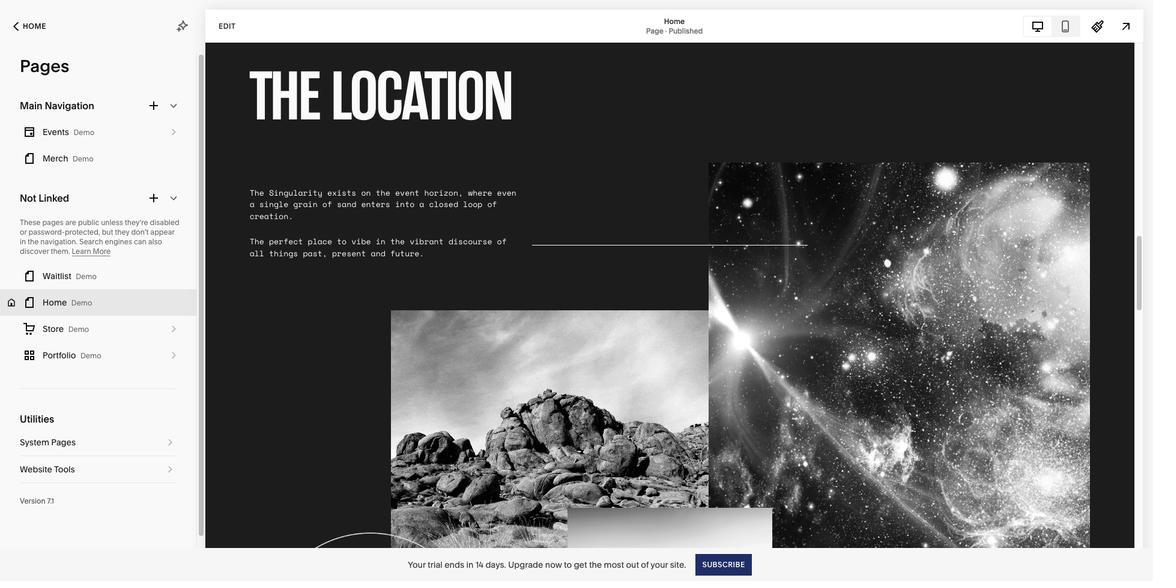 Task type: locate. For each thing, give the bounding box(es) containing it.
·
[[666, 26, 667, 35]]

in down or
[[20, 237, 26, 246]]

demo down waitlist demo
[[71, 299, 92, 308]]

0 vertical spatial in
[[20, 237, 26, 246]]

demo for merch
[[73, 154, 94, 163]]

your
[[408, 560, 426, 571]]

events
[[43, 127, 69, 138]]

demo inside merch demo
[[73, 154, 94, 163]]

linked
[[39, 192, 69, 204]]

1 horizontal spatial in
[[467, 560, 474, 571]]

waitlist
[[43, 271, 71, 282]]

website
[[20, 465, 52, 475]]

system
[[20, 437, 49, 448]]

the right get
[[589, 560, 602, 571]]

0 horizontal spatial the
[[28, 237, 39, 246]]

demo inside portfolio demo
[[80, 352, 101, 361]]

home inside home page · published
[[664, 17, 685, 26]]

demo right store
[[68, 325, 89, 334]]

add a new page to the "not linked" navigation group image
[[147, 192, 160, 205]]

pages up tools
[[51, 437, 76, 448]]

the up discover
[[28, 237, 39, 246]]

store
[[43, 324, 64, 335]]

1 vertical spatial pages
[[51, 437, 76, 448]]

demo for waitlist
[[76, 272, 97, 281]]

waitlist demo
[[43, 271, 97, 282]]

demo inside waitlist demo
[[76, 272, 97, 281]]

in left 14
[[467, 560, 474, 571]]

navigation
[[45, 100, 94, 112]]

subscribe button
[[696, 554, 752, 576]]

demo inside store demo
[[68, 325, 89, 334]]

but
[[102, 228, 113, 237]]

the
[[28, 237, 39, 246], [589, 560, 602, 571]]

learn more
[[72, 247, 111, 256]]

home
[[664, 17, 685, 26], [23, 22, 46, 31], [43, 297, 67, 308]]

1 horizontal spatial the
[[589, 560, 602, 571]]

in inside these pages are public unless they're disabled or password-protected, but they don't appear in the navigation. search engines can also discover them.
[[20, 237, 26, 246]]

days.
[[486, 560, 506, 571]]

demo for store
[[68, 325, 89, 334]]

also
[[148, 237, 162, 246]]

events demo
[[43, 127, 94, 138]]

0 vertical spatial the
[[28, 237, 39, 246]]

demo for home
[[71, 299, 92, 308]]

demo right portfolio in the left bottom of the page
[[80, 352, 101, 361]]

not linked
[[20, 192, 69, 204]]

not
[[20, 192, 36, 204]]

merch
[[43, 153, 68, 164]]

0 horizontal spatial in
[[20, 237, 26, 246]]

engines
[[105, 237, 132, 246]]

unless
[[101, 218, 123, 227]]

portfolio demo
[[43, 350, 101, 361]]

demo down learn more link
[[76, 272, 97, 281]]

0 vertical spatial pages
[[20, 56, 69, 76]]

more
[[93, 247, 111, 256]]

home inside home button
[[23, 22, 46, 31]]

portfolio
[[43, 350, 76, 361]]

trial
[[428, 560, 443, 571]]

1 vertical spatial in
[[467, 560, 474, 571]]

tab list
[[1025, 17, 1080, 36]]

out
[[626, 560, 639, 571]]

demo for events
[[74, 128, 94, 137]]

navigation.
[[40, 237, 78, 246]]

subscribe
[[703, 560, 746, 569]]

demo right merch
[[73, 154, 94, 163]]

discover
[[20, 247, 49, 256]]

they're
[[125, 218, 148, 227]]

website tools
[[20, 465, 75, 475]]

the inside these pages are public unless they're disabled or password-protected, but they don't appear in the navigation. search engines can also discover them.
[[28, 237, 39, 246]]

protected,
[[65, 228, 100, 237]]

password-
[[29, 228, 65, 237]]

demo
[[74, 128, 94, 137], [73, 154, 94, 163], [76, 272, 97, 281], [71, 299, 92, 308], [68, 325, 89, 334], [80, 352, 101, 361]]

14
[[476, 560, 484, 571]]

demo inside home demo
[[71, 299, 92, 308]]

disabled
[[150, 218, 180, 227]]

demo right events
[[74, 128, 94, 137]]

appear
[[150, 228, 175, 237]]

demo inside the events demo
[[74, 128, 94, 137]]

pages up main navigation
[[20, 56, 69, 76]]

don't
[[131, 228, 149, 237]]

utilities
[[20, 413, 54, 425]]

7.1
[[47, 497, 54, 506]]

home for home demo
[[43, 297, 67, 308]]

pages
[[20, 56, 69, 76], [51, 437, 76, 448]]

system pages
[[20, 437, 76, 448]]

in
[[20, 237, 26, 246], [467, 560, 474, 571]]



Task type: vqa. For each thing, say whether or not it's contained in the screenshot.
Pages
yes



Task type: describe. For each thing, give the bounding box(es) containing it.
main navigation
[[20, 100, 94, 112]]

they
[[115, 228, 130, 237]]

version 7.1
[[20, 497, 54, 506]]

your trial ends in 14 days. upgrade now to get the most out of your site.
[[408, 560, 687, 571]]

page
[[646, 26, 664, 35]]

home demo
[[43, 297, 92, 308]]

home for home
[[23, 22, 46, 31]]

home page · published
[[646, 17, 703, 35]]

search
[[79, 237, 103, 246]]

are
[[65, 218, 76, 227]]

or
[[20, 228, 27, 237]]

these
[[20, 218, 41, 227]]

home button
[[0, 13, 59, 40]]

of
[[641, 560, 649, 571]]

them.
[[51, 247, 70, 256]]

tools
[[54, 465, 75, 475]]

demo for portfolio
[[80, 352, 101, 361]]

website tools button
[[20, 457, 177, 483]]

published
[[669, 26, 703, 35]]

main
[[20, 100, 43, 112]]

learn
[[72, 247, 91, 256]]

merch demo
[[43, 153, 94, 164]]

to
[[564, 560, 572, 571]]

learn more link
[[72, 247, 111, 257]]

add a new page to the "main navigation" group image
[[147, 99, 160, 112]]

1 vertical spatial the
[[589, 560, 602, 571]]

pages inside button
[[51, 437, 76, 448]]

store demo
[[43, 324, 89, 335]]

get
[[574, 560, 587, 571]]

now
[[546, 560, 562, 571]]

these pages are public unless they're disabled or password-protected, but they don't appear in the navigation. search engines can also discover them.
[[20, 218, 180, 256]]

public
[[78, 218, 99, 227]]

system pages button
[[20, 430, 177, 456]]

pages
[[42, 218, 64, 227]]

edit
[[219, 21, 236, 30]]

site.
[[670, 560, 687, 571]]

edit button
[[211, 15, 244, 37]]

ends
[[445, 560, 465, 571]]

home for home page · published
[[664, 17, 685, 26]]

your
[[651, 560, 668, 571]]

version
[[20, 497, 45, 506]]

most
[[604, 560, 624, 571]]

upgrade
[[508, 560, 544, 571]]

can
[[134, 237, 147, 246]]



